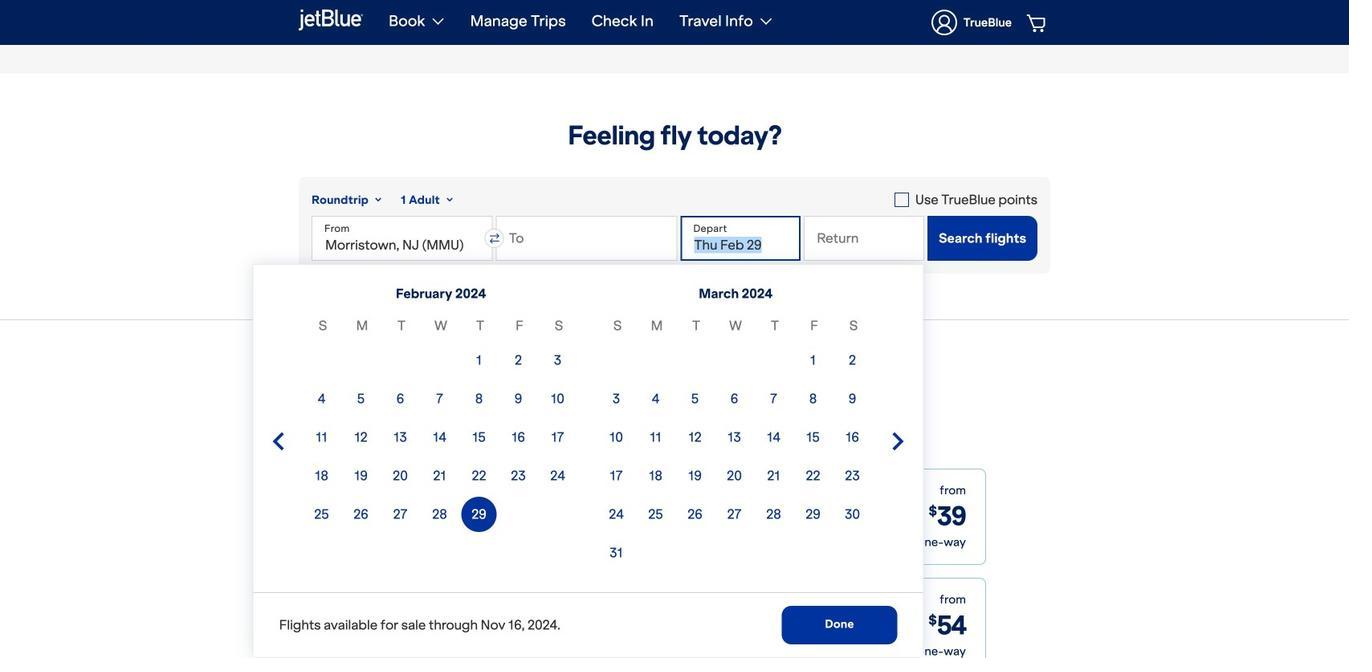 Task type: describe. For each thing, give the bounding box(es) containing it.
boston image
[[364, 470, 505, 565]]

jetblue image
[[299, 7, 363, 33]]

Depart Press DOWN ARROW key to select available dates field
[[681, 216, 801, 261]]

Return Press DOWN ARROW key to select available dates field
[[804, 216, 925, 261]]

previous month image
[[269, 432, 288, 452]]



Task type: vqa. For each thing, say whether or not it's contained in the screenshot.
Shopping Cart (Empty) ICON
yes



Task type: locate. For each thing, give the bounding box(es) containing it.
shopping cart (empty) image
[[1027, 13, 1049, 32]]

chicago image
[[364, 579, 505, 659]]

next month image
[[889, 432, 908, 452]]

opens modal on same screen image
[[602, 540, 614, 549], [606, 540, 614, 549], [602, 649, 614, 658], [606, 649, 614, 658]]

navigation
[[376, 0, 1051, 45]]

None text field
[[496, 216, 678, 261]]

None text field
[[312, 216, 493, 261]]

None checkbox
[[895, 190, 1038, 210]]



